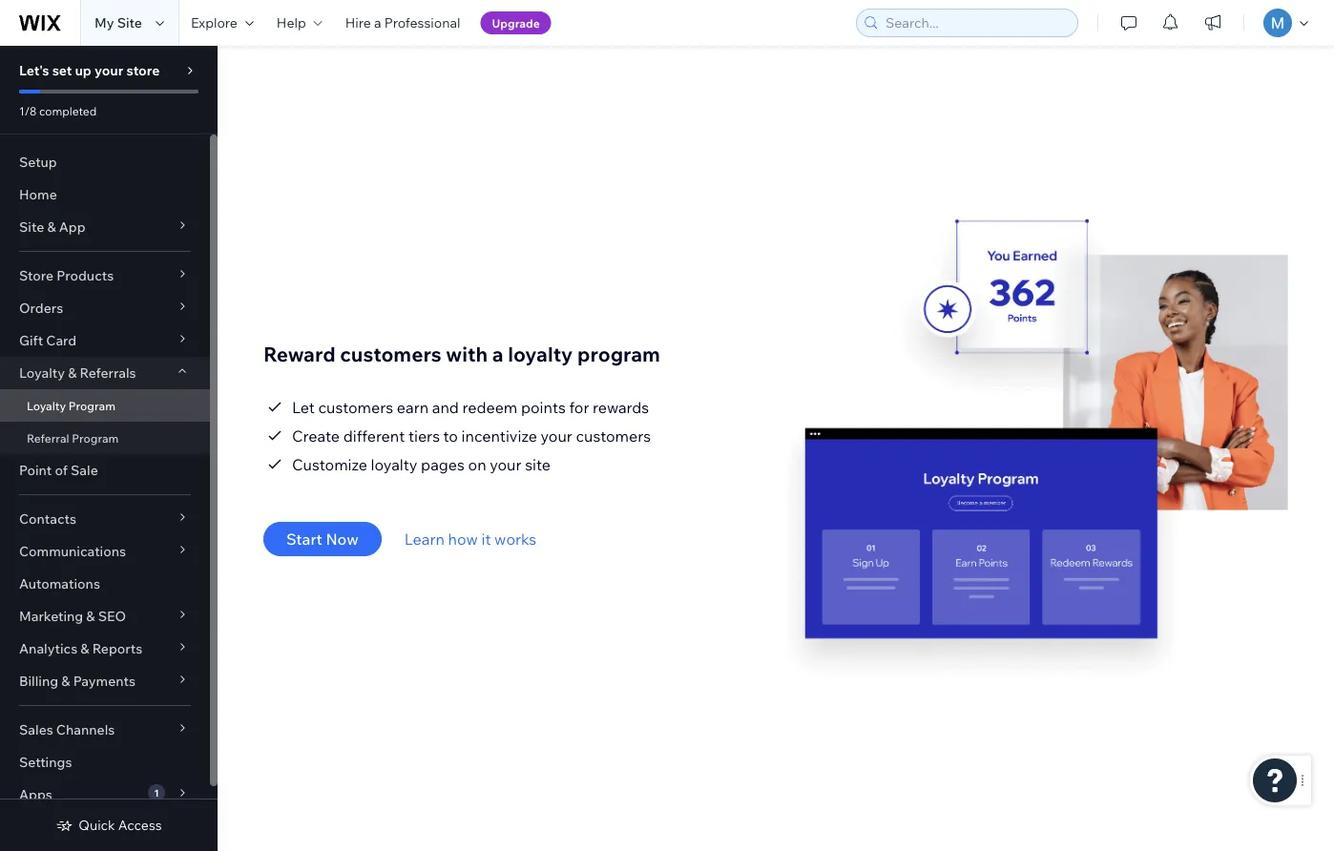 Task type: locate. For each thing, give the bounding box(es) containing it.
app
[[59, 219, 86, 235]]

quick access
[[79, 817, 162, 834]]

point of sale
[[19, 462, 98, 479]]

start
[[286, 530, 323, 549]]

point of sale link
[[0, 454, 210, 487]]

& for loyalty
[[68, 365, 77, 381]]

0 vertical spatial customers
[[340, 341, 442, 367]]

customers down rewards at the left top of page
[[576, 427, 651, 446]]

customers up earn
[[340, 341, 442, 367]]

1 horizontal spatial site
[[117, 14, 142, 31]]

customers up different
[[318, 398, 394, 417]]

& left app
[[47, 219, 56, 235]]

up
[[75, 62, 92, 79]]

1 vertical spatial program
[[72, 431, 119, 445]]

0 horizontal spatial site
[[19, 219, 44, 235]]

on
[[468, 455, 487, 475]]

billing & payments button
[[0, 665, 210, 698]]

for
[[569, 398, 590, 417]]

1 vertical spatial customers
[[318, 398, 394, 417]]

of
[[55, 462, 68, 479]]

seo
[[98, 608, 126, 625]]

points
[[521, 398, 566, 417]]

2 vertical spatial customers
[[576, 427, 651, 446]]

1 vertical spatial site
[[19, 219, 44, 235]]

redeem
[[463, 398, 518, 417]]

site down home
[[19, 219, 44, 235]]

loyalty down gift card
[[19, 365, 65, 381]]

orders button
[[0, 292, 210, 325]]

with
[[446, 341, 488, 367]]

& inside dropdown button
[[61, 673, 70, 690]]

loyalty & referrals
[[19, 365, 136, 381]]

loyalty down different
[[371, 455, 418, 475]]

a
[[374, 14, 381, 31], [492, 341, 504, 367]]

home link
[[0, 179, 210, 211]]

help button
[[265, 0, 334, 46]]

your
[[95, 62, 123, 79], [541, 427, 573, 446], [490, 455, 522, 475]]

channels
[[56, 722, 115, 739]]

1 horizontal spatial your
[[490, 455, 522, 475]]

loyalty up referral
[[27, 399, 66, 413]]

store
[[126, 62, 160, 79]]

store
[[19, 267, 54, 284]]

let's
[[19, 62, 49, 79]]

loyalty inside let customers earn and redeem points for rewards create different tiers to incentivize your customers customize loyalty pages on your site
[[371, 455, 418, 475]]

quick access button
[[56, 817, 162, 834]]

billing
[[19, 673, 58, 690]]

& for marketing
[[86, 608, 95, 625]]

sale
[[71, 462, 98, 479]]

site & app
[[19, 219, 86, 235]]

a right with
[[492, 341, 504, 367]]

start now button
[[264, 522, 382, 557]]

analytics & reports
[[19, 641, 142, 657]]

site & app button
[[0, 211, 210, 243]]

different
[[343, 427, 405, 446]]

1 horizontal spatial loyalty
[[508, 341, 573, 367]]

& left reports
[[81, 641, 89, 657]]

referral
[[27, 431, 69, 445]]

1 horizontal spatial a
[[492, 341, 504, 367]]

program
[[69, 399, 115, 413], [72, 431, 119, 445]]

set
[[52, 62, 72, 79]]

incentivize
[[462, 427, 537, 446]]

setup link
[[0, 146, 210, 179]]

referral program
[[27, 431, 119, 445]]

& inside popup button
[[47, 219, 56, 235]]

how
[[448, 530, 478, 549]]

1 vertical spatial your
[[541, 427, 573, 446]]

home
[[19, 186, 57, 203]]

communications button
[[0, 536, 210, 568]]

sidebar element
[[0, 46, 218, 852]]

& for analytics
[[81, 641, 89, 657]]

your right on
[[490, 455, 522, 475]]

pages
[[421, 455, 465, 475]]

loyalty inside dropdown button
[[19, 365, 65, 381]]

loyalty
[[19, 365, 65, 381], [27, 399, 66, 413]]

&
[[47, 219, 56, 235], [68, 365, 77, 381], [86, 608, 95, 625], [81, 641, 89, 657], [61, 673, 70, 690]]

customers
[[340, 341, 442, 367], [318, 398, 394, 417], [576, 427, 651, 446]]

settings link
[[0, 747, 210, 779]]

create
[[292, 427, 340, 446]]

upgrade
[[492, 16, 540, 30]]

your right up
[[95, 62, 123, 79]]

loyalty
[[508, 341, 573, 367], [371, 455, 418, 475]]

site right my
[[117, 14, 142, 31]]

now
[[326, 530, 359, 549]]

0 vertical spatial program
[[69, 399, 115, 413]]

marketing & seo
[[19, 608, 126, 625]]

& up loyalty program
[[68, 365, 77, 381]]

2 horizontal spatial your
[[541, 427, 573, 446]]

program down loyalty program link
[[72, 431, 119, 445]]

sales channels
[[19, 722, 115, 739]]

0 horizontal spatial your
[[95, 62, 123, 79]]

site
[[525, 455, 551, 475]]

learn how it works link
[[405, 528, 537, 551]]

program down loyalty & referrals dropdown button
[[69, 399, 115, 413]]

0 horizontal spatial loyalty
[[371, 455, 418, 475]]

marketing & seo button
[[0, 601, 210, 633]]

0 horizontal spatial a
[[374, 14, 381, 31]]

analytics
[[19, 641, 78, 657]]

1 vertical spatial loyalty
[[27, 399, 66, 413]]

& inside "popup button"
[[86, 608, 95, 625]]

gift card button
[[0, 325, 210, 357]]

0 vertical spatial a
[[374, 14, 381, 31]]

automations
[[19, 576, 100, 592]]

a right hire
[[374, 14, 381, 31]]

gift card
[[19, 332, 77, 349]]

explore
[[191, 14, 238, 31]]

orders
[[19, 300, 63, 317]]

0 vertical spatial loyalty
[[19, 365, 65, 381]]

1 vertical spatial loyalty
[[371, 455, 418, 475]]

let customers earn and redeem points for rewards create different tiers to incentivize your customers customize loyalty pages on your site
[[292, 398, 651, 475]]

2 vertical spatial your
[[490, 455, 522, 475]]

loyalty up points on the left of the page
[[508, 341, 573, 367]]

it
[[482, 530, 491, 549]]

& right billing
[[61, 673, 70, 690]]

1/8
[[19, 104, 37, 118]]

your down points on the left of the page
[[541, 427, 573, 446]]

reports
[[92, 641, 142, 657]]

0 vertical spatial your
[[95, 62, 123, 79]]

& left seo
[[86, 608, 95, 625]]

contacts
[[19, 511, 76, 528]]

learn
[[405, 530, 445, 549]]



Task type: describe. For each thing, give the bounding box(es) containing it.
hire a professional link
[[334, 0, 472, 46]]

store products
[[19, 267, 114, 284]]

card
[[46, 332, 77, 349]]

marketing
[[19, 608, 83, 625]]

customize
[[292, 455, 368, 475]]

hire
[[345, 14, 371, 31]]

completed
[[39, 104, 97, 118]]

reward customers with a loyalty program
[[264, 341, 661, 367]]

sales
[[19, 722, 53, 739]]

let's set up your store
[[19, 62, 160, 79]]

referral program link
[[0, 422, 210, 454]]

customers for let
[[318, 398, 394, 417]]

works
[[495, 530, 537, 549]]

& for billing
[[61, 673, 70, 690]]

products
[[57, 267, 114, 284]]

billing & payments
[[19, 673, 136, 690]]

Search... field
[[880, 10, 1072, 36]]

to
[[444, 427, 458, 446]]

program
[[578, 341, 661, 367]]

sales channels button
[[0, 714, 210, 747]]

and
[[432, 398, 459, 417]]

my
[[95, 14, 114, 31]]

let
[[292, 398, 315, 417]]

earn
[[397, 398, 429, 417]]

customers for reward
[[340, 341, 442, 367]]

professional
[[384, 14, 461, 31]]

loyalty program
[[27, 399, 115, 413]]

loyalty & referrals button
[[0, 357, 210, 390]]

access
[[118, 817, 162, 834]]

point
[[19, 462, 52, 479]]

loyalty for loyalty program
[[27, 399, 66, 413]]

program for loyalty program
[[69, 399, 115, 413]]

communications
[[19, 543, 126, 560]]

1 vertical spatial a
[[492, 341, 504, 367]]

hire a professional
[[345, 14, 461, 31]]

gift
[[19, 332, 43, 349]]

loyalty for loyalty & referrals
[[19, 365, 65, 381]]

contacts button
[[0, 503, 210, 536]]

settings
[[19, 754, 72, 771]]

quick
[[79, 817, 115, 834]]

1/8 completed
[[19, 104, 97, 118]]

learn how it works
[[405, 530, 537, 549]]

your inside sidebar element
[[95, 62, 123, 79]]

upgrade button
[[481, 11, 552, 34]]

1
[[154, 787, 159, 799]]

my site
[[95, 14, 142, 31]]

tiers
[[409, 427, 440, 446]]

program for referral program
[[72, 431, 119, 445]]

store products button
[[0, 260, 210, 292]]

automations link
[[0, 568, 210, 601]]

payments
[[73, 673, 136, 690]]

& for site
[[47, 219, 56, 235]]

rewards
[[593, 398, 649, 417]]

start now
[[286, 530, 359, 549]]

setup
[[19, 154, 57, 170]]

loyalty program link
[[0, 390, 210, 422]]

apps
[[19, 787, 52, 803]]

analytics & reports button
[[0, 633, 210, 665]]

0 vertical spatial site
[[117, 14, 142, 31]]

referrals
[[80, 365, 136, 381]]

site inside site & app popup button
[[19, 219, 44, 235]]

0 vertical spatial loyalty
[[508, 341, 573, 367]]



Task type: vqa. For each thing, say whether or not it's contained in the screenshot.
rightmost 'Permissions'
no



